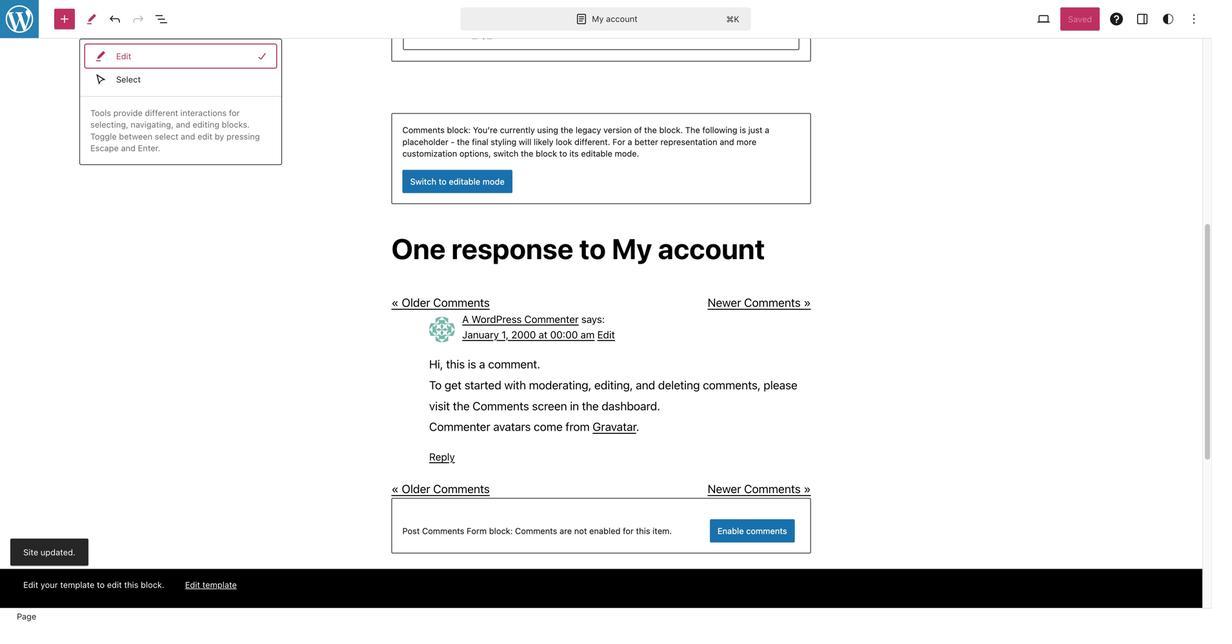 Task type: locate. For each thing, give the bounding box(es) containing it.
and down between
[[121, 143, 136, 153]]

1 horizontal spatial edit
[[116, 51, 131, 61]]

select button
[[85, 68, 276, 91]]

edit inside tools provide different interactions for selecting, navigating, and editing blocks. toggle between select and edit by pressing escape and enter.
[[198, 132, 212, 141]]

toggle
[[90, 132, 117, 141]]

1 horizontal spatial template
[[203, 581, 237, 590]]

edit inside button
[[185, 581, 200, 590]]

1 vertical spatial edit
[[107, 581, 122, 590]]

edit
[[116, 51, 131, 61], [23, 581, 38, 590], [185, 581, 200, 590]]

edit for edit
[[116, 51, 131, 61]]

edit button
[[85, 45, 276, 68]]

right image
[[254, 48, 270, 64]]

to
[[97, 581, 105, 590]]

view image
[[1036, 11, 1052, 27]]

list view image
[[154, 11, 169, 27]]

edit
[[198, 132, 212, 141], [107, 581, 122, 590]]

template
[[60, 581, 95, 590], [203, 581, 237, 590]]

tools image
[[84, 11, 99, 27]]

2 horizontal spatial edit
[[185, 581, 200, 590]]

interactions
[[181, 108, 227, 118]]

site updated. button
[[10, 540, 88, 567]]

edit right the block. at the left of the page
[[185, 581, 200, 590]]

edit up select
[[116, 51, 131, 61]]

help image
[[1109, 11, 1125, 27]]

and right select
[[181, 132, 195, 141]]

my account
[[592, 14, 638, 24]]

2 template from the left
[[203, 581, 237, 590]]

edit right to
[[107, 581, 122, 590]]

edit inside "button"
[[116, 51, 131, 61]]

0 vertical spatial edit
[[198, 132, 212, 141]]

editor top bar region
[[0, 0, 1213, 39]]

and up select
[[176, 120, 190, 130]]

0 horizontal spatial edit
[[23, 581, 38, 590]]

select
[[116, 75, 141, 84]]

provide
[[113, 108, 143, 118]]

edit for edit your template to edit this block.
[[23, 581, 38, 590]]

tools provide different interactions for selecting, navigating, and editing blocks. toggle between select and edit by pressing escape and enter.
[[90, 108, 260, 153]]

editing
[[193, 120, 220, 130]]

updated.
[[41, 548, 75, 558]]

site
[[23, 548, 38, 558]]

site icon image
[[0, 0, 40, 40]]

edit down editing
[[198, 132, 212, 141]]

between
[[119, 132, 152, 141]]

edit your template to edit this block.
[[23, 581, 164, 590]]

options image
[[1187, 11, 1202, 27]]

⌘k
[[727, 14, 740, 24]]

2 vertical spatial and
[[121, 143, 136, 153]]

select
[[155, 132, 178, 141]]

1 horizontal spatial edit
[[198, 132, 212, 141]]

0 horizontal spatial template
[[60, 581, 95, 590]]

this
[[124, 581, 138, 590]]

0 vertical spatial and
[[176, 120, 190, 130]]

1 vertical spatial and
[[181, 132, 195, 141]]

tools
[[90, 108, 111, 118]]

saved
[[1069, 14, 1092, 24]]

toggle block inserter image
[[57, 11, 72, 27]]

and
[[176, 120, 190, 130], [181, 132, 195, 141], [121, 143, 136, 153]]

escape
[[90, 143, 119, 153]]

pressing
[[227, 132, 260, 141]]

selecting,
[[90, 120, 128, 130]]

edit left your
[[23, 581, 38, 590]]



Task type: vqa. For each thing, say whether or not it's contained in the screenshot.
Activity
no



Task type: describe. For each thing, give the bounding box(es) containing it.
edit template button
[[185, 580, 237, 591]]

edit for edit template
[[185, 581, 200, 590]]

undo image
[[107, 11, 123, 27]]

my
[[592, 14, 604, 24]]

blocks.
[[222, 120, 250, 130]]

saved button
[[1061, 7, 1100, 31]]

redo image
[[130, 11, 146, 27]]

navigating,
[[131, 120, 174, 130]]

tools menu
[[85, 45, 276, 91]]

by
[[215, 132, 224, 141]]

for
[[229, 108, 240, 118]]

your
[[41, 581, 58, 590]]

account
[[606, 14, 638, 24]]

edit template
[[185, 581, 237, 590]]

settings image
[[1135, 11, 1151, 27]]

page
[[17, 612, 36, 622]]

template inside button
[[203, 581, 237, 590]]

1 template from the left
[[60, 581, 95, 590]]

different
[[145, 108, 178, 118]]

enter.
[[138, 143, 160, 153]]

styles image
[[1161, 11, 1176, 27]]

block.
[[141, 581, 164, 590]]

site updated.
[[23, 548, 75, 558]]

0 horizontal spatial edit
[[107, 581, 122, 590]]



